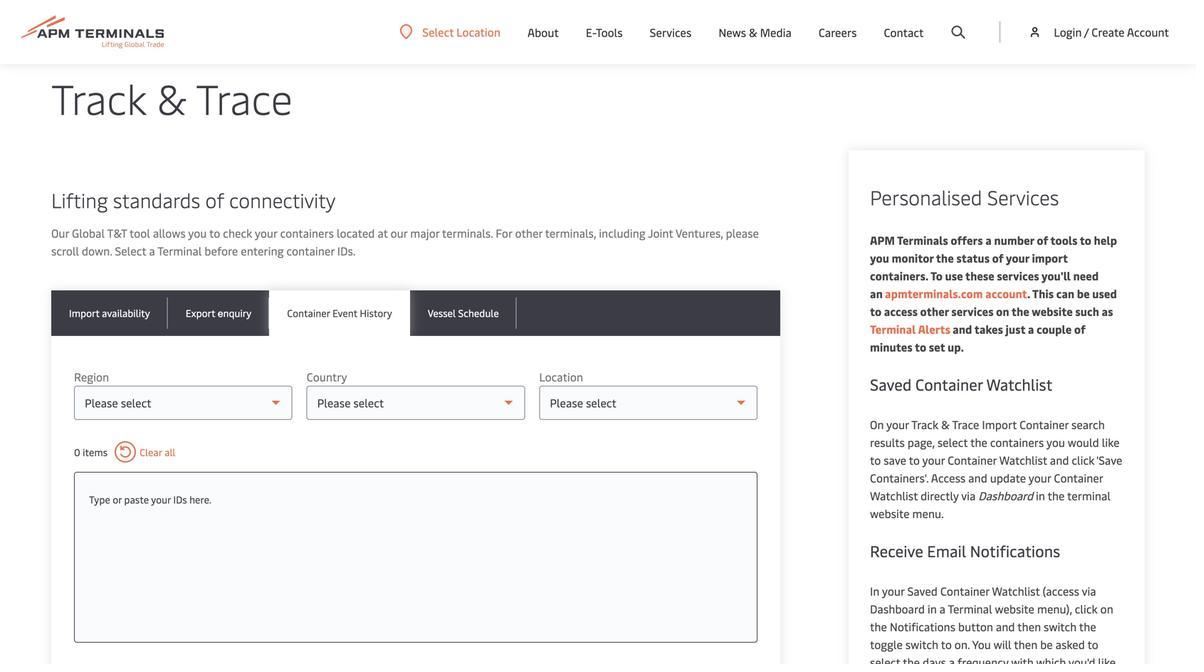 Task type: describe. For each thing, give the bounding box(es) containing it.
asked
[[1056, 637, 1086, 653]]

our
[[51, 225, 69, 241]]

0 vertical spatial then
[[1018, 619, 1042, 635]]

region
[[74, 369, 109, 385]]

saved inside in your saved container watchlist (access via dashboard in a terminal website menu), click on the notifications button and then switch the toggle switch to on. you will then be asked to select the days a frequency with which you'd
[[908, 584, 938, 599]]

via inside on your track & trace import container search results page, select the containers you would like to save to your container watchlist and click 'save containers'. access and update your container watchlist directly via
[[962, 488, 976, 504]]

container down up.
[[916, 374, 984, 395]]

type or paste your ids here.
[[89, 493, 212, 507]]

saved container watchlist
[[871, 374, 1053, 395]]

your inside apm terminals offers a number of tools to help you monitor the status of your import containers. to use these services you'll need an
[[1006, 250, 1030, 266]]

you inside on your track & trace import container search results page, select the containers you would like to save to your container watchlist and click 'save containers'. access and update your container watchlist directly via
[[1047, 435, 1066, 450]]

terminal inside . this can be used to access other services on the website such as terminal alerts
[[871, 322, 916, 337]]

export
[[186, 306, 215, 320]]

receive email notifications
[[871, 541, 1061, 562]]

such
[[1076, 304, 1100, 319]]

container up terminal
[[1055, 471, 1104, 486]]

e-
[[586, 24, 596, 40]]

the up toggle
[[871, 619, 888, 635]]

located
[[337, 225, 375, 241]]

access
[[885, 304, 918, 319]]

careers
[[819, 24, 857, 40]]

contact button
[[884, 0, 924, 64]]

at
[[378, 225, 388, 241]]

container inside in your saved container watchlist (access via dashboard in a terminal website menu), click on the notifications button and then switch the toggle switch to on. you will then be asked to select the days a frequency with which you'd
[[941, 584, 990, 599]]

be inside . this can be used to access other services on the website such as terminal alerts
[[1078, 286, 1090, 301]]

1 vertical spatial track
[[51, 69, 146, 125]]

tool
[[130, 225, 150, 241]]

of inside 'and takes just a couple of minutes to set up.'
[[1075, 322, 1086, 337]]

type
[[89, 493, 110, 507]]

a right days
[[949, 655, 955, 665]]

to inside . this can be used to access other services on the website such as terminal alerts
[[871, 304, 882, 319]]

location inside select location button
[[457, 24, 501, 40]]

vessel schedule
[[428, 306, 499, 320]]

trace inside on your track & trace import container search results page, select the containers you would like to save to your container watchlist and click 'save containers'. access and update your container watchlist directly via
[[953, 417, 980, 432]]

a inside apm terminals offers a number of tools to help you monitor the status of your import containers. to use these services you'll need an
[[986, 233, 992, 248]]

containers inside on your track & trace import container search results page, select the containers you would like to save to your container watchlist and click 'save containers'. access and update your container watchlist directly via
[[991, 435, 1045, 450]]

scroll
[[51, 243, 79, 259]]

tools
[[596, 24, 623, 40]]

event
[[333, 306, 358, 320]]

all
[[165, 446, 176, 459]]

for
[[496, 225, 513, 241]]

watchlist down containers'.
[[871, 488, 918, 504]]

toggle
[[871, 637, 903, 653]]

save
[[884, 453, 907, 468]]

personalised
[[871, 183, 983, 211]]

history
[[360, 306, 392, 320]]

terminals,
[[545, 225, 597, 241]]

media
[[761, 24, 792, 40]]

country
[[307, 369, 347, 385]]

use
[[946, 268, 964, 284]]

lifting standards of connectivity
[[51, 186, 336, 213]]

and down would
[[1051, 453, 1070, 468]]

track & trace
[[51, 69, 293, 125]]

joint
[[648, 225, 674, 241]]

be inside in your saved container watchlist (access via dashboard in a terminal website menu), click on the notifications button and then switch the toggle switch to on. you will then be asked to select the days a frequency with which you'd
[[1041, 637, 1053, 653]]

import availability
[[69, 306, 150, 320]]

global home link
[[51, 24, 109, 37]]

export еnquiry
[[186, 306, 252, 320]]

couple
[[1037, 322, 1072, 337]]

offers
[[951, 233, 984, 248]]

your up results
[[887, 417, 910, 432]]

& inside 'dropdown button'
[[749, 24, 758, 40]]

as
[[1102, 304, 1114, 319]]

a inside 'and takes just a couple of minutes to set up.'
[[1029, 322, 1035, 337]]

container up would
[[1020, 417, 1069, 432]]

tt image
[[0, 0, 1197, 18]]

on
[[871, 417, 884, 432]]

clear all button
[[115, 442, 176, 463]]

import inside button
[[69, 306, 100, 320]]

/
[[1085, 24, 1090, 40]]

used
[[1093, 286, 1118, 301]]

'save
[[1097, 453, 1123, 468]]

in your saved container watchlist (access via dashboard in a terminal website menu), click on the notifications button and then switch the toggle switch to on. you will then be asked to select the days a frequency with which you'd 
[[871, 584, 1116, 665]]

apmterminals.com
[[886, 286, 984, 301]]

number
[[995, 233, 1035, 248]]

watchlist inside in your saved container watchlist (access via dashboard in a terminal website menu), click on the notifications button and then switch the toggle switch to on. you will then be asked to select the days a frequency with which you'd
[[993, 584, 1041, 599]]

containers'.
[[871, 471, 929, 486]]

takes
[[975, 322, 1004, 337]]

search
[[1072, 417, 1105, 432]]

news & media
[[719, 24, 792, 40]]

your left ids
[[151, 493, 171, 507]]

entering
[[241, 243, 284, 259]]

or
[[113, 493, 122, 507]]

export еnquiry button
[[168, 291, 269, 336]]

home
[[82, 24, 109, 37]]

schedule
[[458, 306, 499, 320]]

terminal
[[1068, 488, 1111, 504]]

select inside button
[[423, 24, 454, 40]]

paste
[[124, 493, 149, 507]]

lifting
[[51, 186, 108, 213]]

with
[[1012, 655, 1034, 665]]

a up days
[[940, 602, 946, 617]]

select inside our global t&t tool allows you to check your containers located at our major terminals. for other terminals, including joint ventures, please scroll down. select a terminal before entering container ids.
[[115, 243, 146, 259]]

container event history
[[287, 306, 392, 320]]

results
[[871, 435, 905, 450]]

in the terminal website menu.
[[871, 488, 1111, 521]]

click inside on your track & trace import container search results page, select the containers you would like to save to your container watchlist and click 'save containers'. access and update your container watchlist directly via
[[1072, 453, 1095, 468]]

the inside on your track & trace import container search results page, select the containers you would like to save to your container watchlist and click 'save containers'. access and update your container watchlist directly via
[[971, 435, 988, 450]]

in
[[871, 584, 880, 599]]

ventures,
[[676, 225, 724, 241]]

page,
[[908, 435, 935, 450]]

terminal alerts link
[[871, 322, 951, 337]]

and up in the terminal website menu.
[[969, 471, 988, 486]]

you'll
[[1042, 268, 1071, 284]]

login / create account
[[1055, 24, 1170, 40]]

menu),
[[1038, 602, 1073, 617]]

t&t
[[107, 225, 127, 241]]

and inside 'and takes just a couple of minutes to set up.'
[[953, 322, 973, 337]]

your inside our global t&t tool allows you to check your containers located at our major terminals. for other terminals, including joint ventures, please scroll down. select a terminal before entering container ids.
[[255, 225, 278, 241]]

button
[[959, 619, 994, 635]]

global inside our global t&t tool allows you to check your containers located at our major terminals. for other terminals, including joint ventures, please scroll down. select a terminal before entering container ids.
[[72, 225, 105, 241]]

0 horizontal spatial trace
[[159, 24, 182, 37]]

via inside in your saved container watchlist (access via dashboard in a terminal website menu), click on the notifications button and then switch the toggle switch to on. you will then be asked to select the days a frequency with which you'd
[[1082, 584, 1097, 599]]

down.
[[82, 243, 112, 259]]

would
[[1068, 435, 1100, 450]]

services inside apm terminals offers a number of tools to help you monitor the status of your import containers. to use these services you'll need an
[[998, 268, 1040, 284]]

to left on. at the bottom of page
[[941, 637, 952, 653]]

connectivity
[[229, 186, 336, 213]]

including
[[599, 225, 646, 241]]

of up check
[[206, 186, 224, 213]]

other inside . this can be used to access other services on the website such as terminal alerts
[[921, 304, 949, 319]]

of down number
[[993, 250, 1004, 266]]

e-tools
[[586, 24, 623, 40]]

(access
[[1043, 584, 1080, 599]]

other inside our global t&t tool allows you to check your containers located at our major terminals. for other terminals, including joint ventures, please scroll down. select a terminal before entering container ids.
[[515, 225, 543, 241]]

apmterminals.com account link
[[883, 286, 1028, 301]]

on your track & trace import container search results page, select the containers you would like to save to your container watchlist and click 'save containers'. access and update your container watchlist directly via
[[871, 417, 1123, 504]]

services inside . this can be used to access other services on the website such as terminal alerts
[[952, 304, 994, 319]]

1 horizontal spatial location
[[540, 369, 584, 385]]



Task type: vqa. For each thing, say whether or not it's contained in the screenshot.
'AMS' inside THE GENERATED WHEN A PAPERLESS OR CONVENTIONAL IN‑BOND IS ARRIVED AT DESTINATION BY THE CONTAINER/SEAL BY THE AMS PARTICIPANT OR BY CBP, SUBSEQUENT TO THE ORIGINAL ARRIVAL: ENT/REL QUANTITIES UNAFFECTED
no



Task type: locate. For each thing, give the bounding box(es) containing it.
1 vertical spatial on
[[1101, 602, 1114, 617]]

be up the which
[[1041, 637, 1053, 653]]

switch up days
[[906, 637, 939, 653]]

global
[[51, 24, 80, 37], [72, 225, 105, 241]]

1 horizontal spatial on
[[1101, 602, 1114, 617]]

1 horizontal spatial select
[[938, 435, 968, 450]]

1 vertical spatial be
[[1041, 637, 1053, 653]]

0 vertical spatial containers
[[280, 225, 334, 241]]

0 vertical spatial click
[[1072, 453, 1095, 468]]

you right allows
[[188, 225, 207, 241]]

containers up update
[[991, 435, 1045, 450]]

alerts
[[919, 322, 951, 337]]

2 vertical spatial terminal
[[948, 602, 993, 617]]

1 horizontal spatial services
[[998, 268, 1040, 284]]

.
[[1028, 286, 1031, 301]]

be down need
[[1078, 286, 1090, 301]]

this
[[1033, 286, 1054, 301]]

to left help
[[1081, 233, 1092, 248]]

need
[[1074, 268, 1099, 284]]

global left home
[[51, 24, 80, 37]]

track up the page, in the right of the page
[[912, 417, 939, 432]]

website for your
[[996, 602, 1035, 617]]

up.
[[948, 339, 965, 355]]

notifications up days
[[890, 619, 956, 635]]

of up import
[[1038, 233, 1049, 248]]

watchlist up update
[[1000, 453, 1048, 468]]

1 vertical spatial website
[[871, 506, 910, 521]]

>
[[115, 24, 120, 37]]

to left save
[[871, 453, 881, 468]]

0 vertical spatial dashboard
[[979, 488, 1034, 504]]

a right just
[[1029, 322, 1035, 337]]

the inside . this can be used to access other services on the website such as terminal alerts
[[1012, 304, 1030, 319]]

these
[[966, 268, 995, 284]]

select inside on your track & trace import container search results page, select the containers you would like to save to your container watchlist and click 'save containers'. access and update your container watchlist directly via
[[938, 435, 968, 450]]

click down (access
[[1076, 602, 1098, 617]]

0 horizontal spatial select
[[115, 243, 146, 259]]

1 horizontal spatial containers
[[991, 435, 1045, 450]]

to left set
[[915, 339, 927, 355]]

0 horizontal spatial dashboard
[[871, 602, 925, 617]]

dashboard down update
[[979, 488, 1034, 504]]

the up to
[[937, 250, 954, 266]]

services
[[998, 268, 1040, 284], [952, 304, 994, 319]]

1 vertical spatial saved
[[908, 584, 938, 599]]

track down home
[[51, 69, 146, 125]]

other right for
[[515, 225, 543, 241]]

0 horizontal spatial in
[[928, 602, 937, 617]]

you left would
[[1047, 435, 1066, 450]]

the right the page, in the right of the page
[[971, 435, 988, 450]]

in
[[1037, 488, 1046, 504], [928, 602, 937, 617]]

2 horizontal spatial terminal
[[948, 602, 993, 617]]

notifications inside in your saved container watchlist (access via dashboard in a terminal website menu), click on the notifications button and then switch the toggle switch to on. you will then be asked to select the days a frequency with which you'd
[[890, 619, 956, 635]]

you inside our global t&t tool allows you to check your containers located at our major terminals. for other terminals, including joint ventures, please scroll down. select a terminal before entering container ids.
[[188, 225, 207, 241]]

0 vertical spatial trace
[[159, 24, 182, 37]]

1 vertical spatial location
[[540, 369, 584, 385]]

0 vertical spatial in
[[1037, 488, 1046, 504]]

0 vertical spatial location
[[457, 24, 501, 40]]

2 vertical spatial trace
[[953, 417, 980, 432]]

0 horizontal spatial switch
[[906, 637, 939, 653]]

to inside apm terminals offers a number of tools to help you monitor the status of your import containers. to use these services you'll need an
[[1081, 233, 1092, 248]]

1 horizontal spatial be
[[1078, 286, 1090, 301]]

ids
[[173, 493, 187, 507]]

then down menu),
[[1018, 619, 1042, 635]]

0 vertical spatial on
[[997, 304, 1010, 319]]

click down would
[[1072, 453, 1095, 468]]

1 horizontal spatial select
[[423, 24, 454, 40]]

1 vertical spatial import
[[983, 417, 1017, 432]]

website inside in your saved container watchlist (access via dashboard in a terminal website menu), click on the notifications button and then switch the toggle switch to on. you will then be asked to select the days a frequency with which you'd
[[996, 602, 1035, 617]]

of down such
[[1075, 322, 1086, 337]]

1 vertical spatial in
[[928, 602, 937, 617]]

0 horizontal spatial on
[[997, 304, 1010, 319]]

0 vertical spatial services
[[650, 24, 692, 40]]

0 horizontal spatial location
[[457, 24, 501, 40]]

import availability button
[[51, 291, 168, 336]]

you
[[188, 225, 207, 241], [871, 250, 890, 266], [1047, 435, 1066, 450]]

and up up.
[[953, 322, 973, 337]]

notifications down in the terminal website menu.
[[971, 541, 1061, 562]]

on down account
[[997, 304, 1010, 319]]

to down the page, in the right of the page
[[909, 453, 920, 468]]

update
[[991, 471, 1027, 486]]

0 vertical spatial other
[[515, 225, 543, 241]]

tab list
[[51, 291, 781, 336]]

e-tools button
[[586, 0, 623, 64]]

import inside on your track & trace import container search results page, select the containers you would like to save to your container watchlist and click 'save containers'. access and update your container watchlist directly via
[[983, 417, 1017, 432]]

help
[[1095, 233, 1118, 248]]

in left terminal
[[1037, 488, 1046, 504]]

1 horizontal spatial other
[[921, 304, 949, 319]]

your
[[255, 225, 278, 241], [1006, 250, 1030, 266], [887, 417, 910, 432], [923, 453, 946, 468], [1029, 471, 1052, 486], [151, 493, 171, 507], [883, 584, 905, 599]]

frequency
[[958, 655, 1009, 665]]

to inside our global t&t tool allows you to check your containers located at our major terminals. for other terminals, including joint ventures, please scroll down. select a terminal before entering container ids.
[[209, 225, 220, 241]]

account
[[986, 286, 1028, 301]]

your up entering
[[255, 225, 278, 241]]

in inside in the terminal website menu.
[[1037, 488, 1046, 504]]

watchlist up menu),
[[993, 584, 1041, 599]]

0 vertical spatial website
[[1032, 304, 1073, 319]]

containers.
[[871, 268, 929, 284]]

your right update
[[1029, 471, 1052, 486]]

1 horizontal spatial import
[[983, 417, 1017, 432]]

website down containers'.
[[871, 506, 910, 521]]

our
[[391, 225, 408, 241]]

1 vertical spatial then
[[1015, 637, 1038, 653]]

1 horizontal spatial dashboard
[[979, 488, 1034, 504]]

the inside in the terminal website menu.
[[1048, 488, 1065, 504]]

your down number
[[1006, 250, 1030, 266]]

to up the before
[[209, 225, 220, 241]]

website up couple
[[1032, 304, 1073, 319]]

0 horizontal spatial services
[[952, 304, 994, 319]]

email
[[928, 541, 967, 562]]

to inside 'and takes just a couple of minutes to set up.'
[[915, 339, 927, 355]]

and inside in your saved container watchlist (access via dashboard in a terminal website menu), click on the notifications button and then switch the toggle switch to on. you will then be asked to select the days a frequency with which you'd
[[997, 619, 1016, 635]]

check
[[223, 225, 252, 241]]

directly
[[921, 488, 959, 504]]

tools
[[1051, 233, 1078, 248]]

0 horizontal spatial notifications
[[890, 619, 956, 635]]

about button
[[528, 0, 559, 64]]

container event history button
[[269, 291, 410, 336]]

1 vertical spatial services
[[988, 183, 1060, 211]]

0 vertical spatial select
[[423, 24, 454, 40]]

the left days
[[903, 655, 921, 665]]

services right tools
[[650, 24, 692, 40]]

select
[[938, 435, 968, 450], [871, 655, 901, 665]]

like
[[1103, 435, 1120, 450]]

container
[[287, 243, 335, 259]]

1 vertical spatial select
[[115, 243, 146, 259]]

1 vertical spatial other
[[921, 304, 949, 319]]

clear all
[[140, 446, 176, 459]]

website for this
[[1032, 304, 1073, 319]]

1 vertical spatial via
[[1082, 584, 1097, 599]]

0 vertical spatial import
[[69, 306, 100, 320]]

your right the in
[[883, 584, 905, 599]]

services up number
[[988, 183, 1060, 211]]

1 vertical spatial global
[[72, 225, 105, 241]]

0 vertical spatial switch
[[1044, 619, 1077, 635]]

items
[[83, 446, 108, 459]]

import
[[69, 306, 100, 320], [983, 417, 1017, 432]]

1 vertical spatial switch
[[906, 637, 939, 653]]

1 horizontal spatial you
[[871, 250, 890, 266]]

& inside on your track & trace import container search results page, select the containers you would like to save to your container watchlist and click 'save containers'. access and update your container watchlist directly via
[[942, 417, 950, 432]]

0 vertical spatial be
[[1078, 286, 1090, 301]]

please
[[726, 225, 759, 241]]

clear
[[140, 446, 162, 459]]

import left availability
[[69, 306, 100, 320]]

major
[[411, 225, 440, 241]]

0 vertical spatial select
[[938, 435, 968, 450]]

еnquiry
[[218, 306, 252, 320]]

container left event
[[287, 306, 330, 320]]

terminal up button on the right of page
[[948, 602, 993, 617]]

0 horizontal spatial via
[[962, 488, 976, 504]]

import up update
[[983, 417, 1017, 432]]

switch down menu),
[[1044, 619, 1077, 635]]

and up will
[[997, 619, 1016, 635]]

your inside in your saved container watchlist (access via dashboard in a terminal website menu), click on the notifications button and then switch the toggle switch to on. you will then be asked to select the days a frequency with which you'd
[[883, 584, 905, 599]]

global up down.
[[72, 225, 105, 241]]

2 vertical spatial website
[[996, 602, 1035, 617]]

trace
[[159, 24, 182, 37], [196, 69, 293, 125], [953, 417, 980, 432]]

0 horizontal spatial terminal
[[158, 243, 202, 259]]

0 vertical spatial global
[[51, 24, 80, 37]]

a down tool
[[149, 243, 155, 259]]

. this can be used to access other services on the website such as terminal alerts
[[871, 286, 1118, 337]]

to up you'd
[[1088, 637, 1099, 653]]

on right menu),
[[1101, 602, 1114, 617]]

1 vertical spatial select
[[871, 655, 901, 665]]

you down apm
[[871, 250, 890, 266]]

track right >
[[123, 24, 147, 37]]

0 horizontal spatial you
[[188, 225, 207, 241]]

select inside in your saved container watchlist (access via dashboard in a terminal website menu), click on the notifications button and then switch the toggle switch to on. you will then be asked to select the days a frequency with which you'd
[[871, 655, 901, 665]]

can
[[1057, 286, 1075, 301]]

the left terminal
[[1048, 488, 1065, 504]]

1 horizontal spatial services
[[988, 183, 1060, 211]]

services button
[[650, 0, 692, 64]]

apm terminals offers a number of tools to help you monitor the status of your import containers. to use these services you'll need an
[[871, 233, 1118, 301]]

1 vertical spatial terminal
[[871, 322, 916, 337]]

2 horizontal spatial trace
[[953, 417, 980, 432]]

status
[[957, 250, 990, 266]]

apmterminals.com account
[[883, 286, 1028, 301]]

containers inside our global t&t tool allows you to check your containers located at our major terminals. for other terminals, including joint ventures, please scroll down. select a terminal before entering container ids.
[[280, 225, 334, 241]]

website inside in the terminal website menu.
[[871, 506, 910, 521]]

personalised services
[[871, 183, 1060, 211]]

0 vertical spatial notifications
[[971, 541, 1061, 562]]

terminal inside our global t&t tool allows you to check your containers located at our major terminals. for other terminals, including joint ventures, please scroll down. select a terminal before entering container ids.
[[158, 243, 202, 259]]

1 vertical spatial trace
[[196, 69, 293, 125]]

website up will
[[996, 602, 1035, 617]]

services up . on the right top
[[998, 268, 1040, 284]]

the up asked
[[1080, 619, 1097, 635]]

1 vertical spatial click
[[1076, 602, 1098, 617]]

1 vertical spatial containers
[[991, 435, 1045, 450]]

tab list containing import availability
[[51, 291, 781, 336]]

0 horizontal spatial import
[[69, 306, 100, 320]]

click inside in your saved container watchlist (access via dashboard in a terminal website menu), click on the notifications button and then switch the toggle switch to on. you will then be asked to select the days a frequency with which you'd
[[1076, 602, 1098, 617]]

0 horizontal spatial select
[[871, 655, 901, 665]]

before
[[205, 243, 238, 259]]

dashboard
[[979, 488, 1034, 504], [871, 602, 925, 617]]

0 vertical spatial via
[[962, 488, 976, 504]]

terminals.
[[442, 225, 493, 241]]

1 vertical spatial dashboard
[[871, 602, 925, 617]]

in inside in your saved container watchlist (access via dashboard in a terminal website menu), click on the notifications button and then switch the toggle switch to on. you will then be asked to select the days a frequency with which you'd
[[928, 602, 937, 617]]

select down toggle
[[871, 655, 901, 665]]

1 vertical spatial you
[[871, 250, 890, 266]]

container up button on the right of page
[[941, 584, 990, 599]]

dashboard down the in
[[871, 602, 925, 617]]

to down an
[[871, 304, 882, 319]]

to
[[931, 268, 943, 284]]

0 vertical spatial you
[[188, 225, 207, 241]]

watchlist down just
[[987, 374, 1053, 395]]

terminal up minutes
[[871, 322, 916, 337]]

vessel schedule button
[[410, 291, 517, 336]]

a inside our global t&t tool allows you to check your containers located at our major terminals. for other terminals, including joint ventures, please scroll down. select a terminal before entering container ids.
[[149, 243, 155, 259]]

the inside apm terminals offers a number of tools to help you monitor the status of your import containers. to use these services you'll need an
[[937, 250, 954, 266]]

via down access at the bottom right of page
[[962, 488, 976, 504]]

0 vertical spatial terminal
[[158, 243, 202, 259]]

1 horizontal spatial switch
[[1044, 619, 1077, 635]]

saved
[[871, 374, 912, 395], [908, 584, 938, 599]]

services up takes
[[952, 304, 994, 319]]

on
[[997, 304, 1010, 319], [1101, 602, 1114, 617]]

minutes
[[871, 339, 913, 355]]

your down the page, in the right of the page
[[923, 453, 946, 468]]

containers up container
[[280, 225, 334, 241]]

import
[[1033, 250, 1068, 266]]

0 horizontal spatial containers
[[280, 225, 334, 241]]

on inside . this can be used to access other services on the website such as terminal alerts
[[997, 304, 1010, 319]]

create
[[1092, 24, 1125, 40]]

other up alerts
[[921, 304, 949, 319]]

then up with
[[1015, 637, 1038, 653]]

0 horizontal spatial services
[[650, 24, 692, 40]]

0 items
[[74, 446, 108, 459]]

select right the page, in the right of the page
[[938, 435, 968, 450]]

2 horizontal spatial you
[[1047, 435, 1066, 450]]

1 horizontal spatial notifications
[[971, 541, 1061, 562]]

you'd
[[1069, 655, 1096, 665]]

track inside on your track & trace import container search results page, select the containers you would like to save to your container watchlist and click 'save containers'. access and update your container watchlist directly via
[[912, 417, 939, 432]]

the up just
[[1012, 304, 1030, 319]]

terminals
[[898, 233, 949, 248]]

via right (access
[[1082, 584, 1097, 599]]

a right offers
[[986, 233, 992, 248]]

0 horizontal spatial be
[[1041, 637, 1053, 653]]

1 horizontal spatial terminal
[[871, 322, 916, 337]]

terminal down allows
[[158, 243, 202, 259]]

1 horizontal spatial via
[[1082, 584, 1097, 599]]

in up days
[[928, 602, 937, 617]]

you inside apm terminals offers a number of tools to help you monitor the status of your import containers. to use these services you'll need an
[[871, 250, 890, 266]]

0 vertical spatial services
[[998, 268, 1040, 284]]

allows
[[153, 225, 186, 241]]

news
[[719, 24, 747, 40]]

0 horizontal spatial other
[[515, 225, 543, 241]]

menu.
[[913, 506, 945, 521]]

1 horizontal spatial in
[[1037, 488, 1046, 504]]

0
[[74, 446, 80, 459]]

container up access at the bottom right of page
[[948, 453, 997, 468]]

saved down minutes
[[871, 374, 912, 395]]

0 vertical spatial saved
[[871, 374, 912, 395]]

container inside button
[[287, 306, 330, 320]]

2 vertical spatial track
[[912, 417, 939, 432]]

you
[[973, 637, 992, 653]]

on inside in your saved container watchlist (access via dashboard in a terminal website menu), click on the notifications button and then switch the toggle switch to on. you will then be asked to select the days a frequency with which you'd
[[1101, 602, 1114, 617]]

1 horizontal spatial trace
[[196, 69, 293, 125]]

then
[[1018, 619, 1042, 635], [1015, 637, 1038, 653]]

terminal inside in your saved container watchlist (access via dashboard in a terminal website menu), click on the notifications button and then switch the toggle switch to on. you will then be asked to select the days a frequency with which you'd
[[948, 602, 993, 617]]

services
[[650, 24, 692, 40], [988, 183, 1060, 211]]

website inside . this can be used to access other services on the website such as terminal alerts
[[1032, 304, 1073, 319]]

which
[[1037, 655, 1067, 665]]

receive
[[871, 541, 924, 562]]

0 vertical spatial track
[[123, 24, 147, 37]]

saved down email
[[908, 584, 938, 599]]

dashboard inside in your saved container watchlist (access via dashboard in a terminal website menu), click on the notifications button and then switch the toggle switch to on. you will then be asked to select the days a frequency with which you'd
[[871, 602, 925, 617]]

1 vertical spatial notifications
[[890, 619, 956, 635]]

select location button
[[400, 24, 501, 40]]

1 vertical spatial services
[[952, 304, 994, 319]]

2 vertical spatial you
[[1047, 435, 1066, 450]]

None text field
[[89, 487, 743, 513]]



